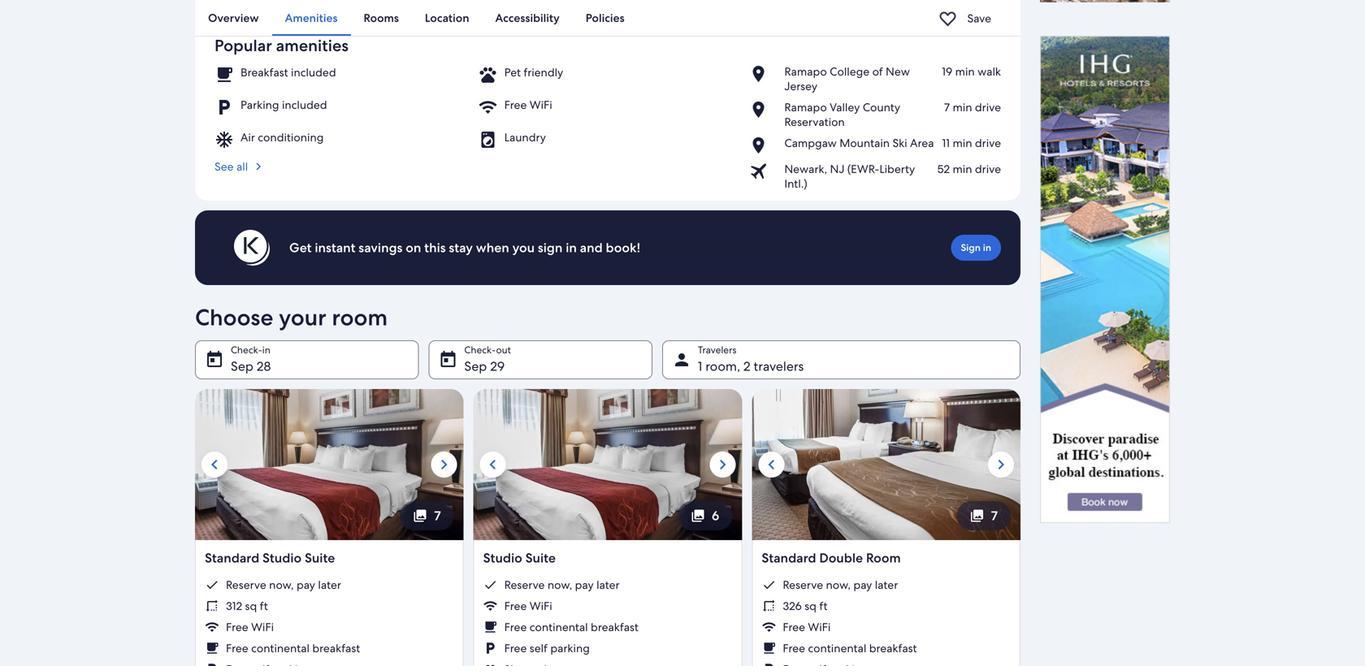 Task type: locate. For each thing, give the bounding box(es) containing it.
6
[[712, 508, 719, 525]]

7 for standard studio suite
[[434, 508, 441, 525]]

1 later from the left
[[318, 578, 341, 593]]

reserve now, pay later list item up 326 sq ft list item
[[762, 578, 1011, 593]]

1 vertical spatial included
[[282, 97, 327, 112]]

standard up 312
[[205, 550, 259, 567]]

ramapo for ramapo college of new jersey
[[784, 64, 827, 79]]

2 reserve from the left
[[504, 578, 545, 593]]

later up 312 sq ft 'list item'
[[318, 578, 341, 593]]

1 drive from the top
[[975, 100, 1001, 115]]

now, down standard studio suite
[[269, 578, 294, 593]]

drive up 52 min drive
[[975, 136, 1001, 150]]

show all 7 images for standard studio suite image
[[413, 509, 428, 523]]

1 horizontal spatial reserve now, pay later
[[504, 578, 620, 593]]

0 horizontal spatial now,
[[269, 578, 294, 593]]

2 suite from the left
[[525, 550, 556, 567]]

0 horizontal spatial continental
[[251, 641, 310, 656]]

reserve now, pay later list item for studio suite
[[483, 578, 732, 593]]

wifi
[[530, 97, 552, 112], [530, 599, 552, 614], [251, 620, 274, 635], [808, 620, 831, 635]]

7 button for standard studio suite
[[400, 502, 454, 531]]

2 pay from the left
[[575, 578, 594, 593]]

included
[[291, 65, 336, 79], [282, 97, 327, 112]]

reserve now, pay later list item for standard studio suite
[[205, 578, 454, 593]]

show previous image image for standard double room
[[762, 455, 781, 475]]

reserve up 326 sq ft
[[783, 578, 823, 593]]

7 min drive
[[944, 100, 1001, 115]]

drive down 11 min drive
[[975, 162, 1001, 176]]

1 vertical spatial drive
[[975, 136, 1001, 150]]

popular location image
[[749, 64, 778, 84]]

free wifi list item for standard double room
[[762, 620, 1011, 635]]

reserve now, pay later list item
[[205, 578, 454, 593], [483, 578, 732, 593], [762, 578, 1011, 593]]

get
[[289, 239, 312, 257]]

show next image image for room
[[991, 455, 1011, 475]]

7
[[944, 100, 950, 115], [434, 508, 441, 525], [991, 508, 998, 525]]

1 horizontal spatial pay
[[575, 578, 594, 593]]

list for standard studio suite
[[205, 578, 454, 666]]

see all button
[[215, 149, 729, 174]]

3 show previous image image from the left
[[762, 455, 781, 475]]

0 vertical spatial included
[[291, 65, 336, 79]]

list containing overview
[[195, 0, 1021, 36]]

1 ramapo from the top
[[784, 64, 827, 79]]

7 right show all 7 images for standard double room
[[991, 508, 998, 525]]

2 later from the left
[[596, 578, 620, 593]]

0 horizontal spatial sq
[[245, 599, 257, 614]]

2 horizontal spatial pay
[[853, 578, 872, 593]]

2 horizontal spatial breakfast
[[869, 641, 917, 656]]

ramapo college of new jersey
[[784, 64, 910, 94]]

wifi for standard double room's free wifi list item
[[808, 620, 831, 635]]

overview link
[[195, 0, 272, 36]]

continental for standard double room
[[808, 641, 866, 656]]

0 horizontal spatial pay
[[297, 578, 315, 593]]

2 7 button from the left
[[957, 502, 1011, 531]]

1 sep from the left
[[231, 358, 253, 375]]

when
[[476, 239, 509, 257]]

sq for studio
[[245, 599, 257, 614]]

7 down 19 on the top
[[944, 100, 950, 115]]

breakfast down 326 sq ft list item
[[869, 641, 917, 656]]

show previous image image for studio suite
[[483, 455, 503, 475]]

free continental breakfast down 326 sq ft list item
[[783, 641, 917, 656]]

breakfast up the free self parking list item
[[591, 620, 639, 635]]

1 popular location image from the top
[[749, 100, 778, 120]]

(ewr-
[[847, 162, 879, 176]]

standard
[[205, 550, 259, 567], [762, 550, 816, 567]]

list
[[195, 0, 1021, 36], [749, 64, 1001, 191], [205, 578, 454, 666], [483, 578, 732, 666], [762, 578, 1011, 666]]

1 horizontal spatial 7
[[944, 100, 950, 115]]

1 horizontal spatial free continental breakfast list item
[[483, 620, 732, 635]]

breakfast
[[591, 620, 639, 635], [312, 641, 360, 656], [869, 641, 917, 656]]

pet
[[504, 65, 521, 79]]

now, down double
[[826, 578, 851, 593]]

free continental breakfast for standard double room
[[783, 641, 917, 656]]

pet friendly
[[504, 65, 563, 79]]

2 horizontal spatial reserve now, pay later list item
[[762, 578, 1011, 593]]

min down 19 min walk
[[953, 100, 972, 115]]

2 horizontal spatial reserve now, pay later
[[783, 578, 898, 593]]

1 pillowtop beds, desk, laptop workspace, blackout drapes image from the left
[[195, 389, 464, 541]]

2 horizontal spatial later
[[875, 578, 898, 593]]

parking included
[[241, 97, 327, 112]]

1 standard from the left
[[205, 550, 259, 567]]

2 sep from the left
[[464, 358, 487, 375]]

2 horizontal spatial continental
[[808, 641, 866, 656]]

1 show next image image from the left
[[434, 455, 454, 475]]

pay up 326 sq ft list item
[[853, 578, 872, 593]]

1 horizontal spatial sep
[[464, 358, 487, 375]]

min for 7
[[953, 100, 972, 115]]

standard up 326
[[762, 550, 816, 567]]

continental up parking
[[530, 620, 588, 635]]

ramapo down 17,
[[784, 64, 827, 79]]

1 ft from the left
[[260, 599, 268, 614]]

0 horizontal spatial sep
[[231, 358, 253, 375]]

0 horizontal spatial pillowtop beds, desk, laptop workspace, blackout drapes image
[[195, 389, 464, 541]]

included for parking included
[[282, 97, 327, 112]]

1 horizontal spatial suite
[[525, 550, 556, 567]]

later for standard studio suite
[[318, 578, 341, 593]]

ramapo inside ramapo college of new jersey
[[784, 64, 827, 79]]

2 horizontal spatial free wifi list item
[[762, 620, 1011, 635]]

3 drive from the top
[[975, 162, 1001, 176]]

in left and
[[566, 239, 577, 257]]

this
[[424, 239, 446, 257]]

min right 19 on the top
[[955, 64, 975, 79]]

1 horizontal spatial studio
[[483, 550, 522, 567]]

2 sq from the left
[[805, 599, 817, 614]]

0 horizontal spatial later
[[318, 578, 341, 593]]

free wifi list item down 326 sq ft list item
[[762, 620, 1011, 635]]

parking
[[241, 97, 279, 112]]

breakfast
[[241, 65, 288, 79]]

2 horizontal spatial now,
[[826, 578, 851, 593]]

later
[[318, 578, 341, 593], [596, 578, 620, 593], [875, 578, 898, 593]]

later up the free self parking list item
[[596, 578, 620, 593]]

ft right 312
[[260, 599, 268, 614]]

room
[[332, 303, 388, 333]]

ramapo
[[784, 64, 827, 79], [784, 100, 827, 115]]

7 button for standard double room
[[957, 502, 1011, 531]]

ramapo down jersey
[[784, 100, 827, 115]]

sign in link
[[951, 235, 1001, 261]]

1 7 button from the left
[[400, 502, 454, 531]]

1 studio from the left
[[262, 550, 302, 567]]

continental down 326 sq ft
[[808, 641, 866, 656]]

show all 6 images for studio suite image
[[691, 509, 705, 523]]

stay
[[449, 239, 473, 257]]

free continental breakfast down 312 sq ft 'list item'
[[226, 641, 360, 656]]

326
[[783, 599, 802, 614]]

all
[[236, 159, 248, 174]]

0 horizontal spatial reserve now, pay later list item
[[205, 578, 454, 593]]

sep 28 button
[[195, 341, 419, 380]]

0 horizontal spatial show next image image
[[434, 455, 454, 475]]

pay for double
[[853, 578, 872, 593]]

1 show previous image image from the left
[[205, 455, 224, 475]]

free wifi for free wifi list item associated with standard studio suite
[[226, 620, 274, 635]]

free continental breakfast for standard studio suite
[[226, 641, 360, 656]]

ramapo valley county reservation
[[784, 100, 900, 129]]

popular location image down popular location icon
[[749, 100, 778, 120]]

52 min drive
[[937, 162, 1001, 176]]

get instant savings on this stay when you sign in and book!
[[289, 239, 640, 257]]

show all 7 images for standard double room image
[[970, 509, 984, 523]]

2 horizontal spatial 7
[[991, 508, 998, 525]]

min right the 11
[[953, 136, 972, 150]]

2 horizontal spatial show next image image
[[991, 455, 1011, 475]]

reserve now, pay later list item up the free self parking list item
[[483, 578, 732, 593]]

breakfast included
[[241, 65, 336, 79]]

drive for 52 min drive
[[975, 162, 1001, 176]]

new
[[886, 64, 910, 79]]

min right 52
[[953, 162, 972, 176]]

popular location image
[[749, 100, 778, 120], [749, 136, 778, 155]]

in
[[566, 239, 577, 257], [983, 241, 991, 254]]

reserve now, pay later down double
[[783, 578, 898, 593]]

2 drive from the top
[[975, 136, 1001, 150]]

1 suite from the left
[[305, 550, 335, 567]]

reserve down studio suite
[[504, 578, 545, 593]]

now, for studio
[[269, 578, 294, 593]]

min for 19
[[955, 64, 975, 79]]

sq
[[245, 599, 257, 614], [805, 599, 817, 614]]

wifi up the self
[[530, 599, 552, 614]]

2 vertical spatial drive
[[975, 162, 1001, 176]]

popular location image for campgaw
[[749, 136, 778, 155]]

self
[[530, 641, 548, 656]]

continental down 312 sq ft
[[251, 641, 310, 656]]

7 button
[[400, 502, 454, 531], [957, 502, 1011, 531]]

0 horizontal spatial in
[[566, 239, 577, 257]]

free wifi up laundry
[[504, 97, 552, 112]]

reserve now, pay later for suite
[[504, 578, 620, 593]]

07430
[[895, 24, 928, 38]]

1 pay from the left
[[297, 578, 315, 593]]

free wifi list item
[[483, 599, 732, 614], [205, 620, 454, 635], [762, 620, 1011, 635]]

area
[[910, 136, 934, 150]]

standard double room
[[762, 550, 901, 567]]

3 reserve now, pay later list item from the left
[[762, 578, 1011, 593]]

friendly
[[524, 65, 563, 79]]

2 horizontal spatial show previous image image
[[762, 455, 781, 475]]

29
[[490, 358, 505, 375]]

free wifi up the self
[[504, 599, 552, 614]]

1 horizontal spatial now,
[[548, 578, 572, 593]]

0 horizontal spatial standard
[[205, 550, 259, 567]]

later up 326 sq ft list item
[[875, 578, 898, 593]]

3 now, from the left
[[826, 578, 851, 593]]

reserve now, pay later list item up 312 sq ft 'list item'
[[205, 578, 454, 593]]

reserve now, pay later down studio suite
[[504, 578, 620, 593]]

free
[[504, 97, 527, 112], [504, 599, 527, 614], [226, 620, 248, 635], [504, 620, 527, 635], [783, 620, 805, 635], [226, 641, 248, 656], [504, 641, 527, 656], [783, 641, 805, 656]]

1 vertical spatial ramapo
[[784, 100, 827, 115]]

savings
[[359, 239, 403, 257]]

1 horizontal spatial show previous image image
[[483, 455, 503, 475]]

air conditioning
[[241, 130, 324, 144]]

medium image
[[302, 1, 317, 16]]

suite
[[305, 550, 335, 567], [525, 550, 556, 567]]

3 reserve now, pay later from the left
[[783, 578, 898, 593]]

0 vertical spatial popular location image
[[749, 100, 778, 120]]

2 reserve now, pay later from the left
[[504, 578, 620, 593]]

breakfast down 312 sq ft 'list item'
[[312, 641, 360, 656]]

reserve up 312 sq ft
[[226, 578, 266, 593]]

free wifi list item up the free self parking list item
[[483, 599, 732, 614]]

pay for suite
[[575, 578, 594, 593]]

1 reserve now, pay later list item from the left
[[205, 578, 454, 593]]

0 horizontal spatial studio
[[262, 550, 302, 567]]

reserve for suite
[[504, 578, 545, 593]]

free wifi list item down 312 sq ft 'list item'
[[205, 620, 454, 635]]

reserve now, pay later list item for standard double room
[[762, 578, 1011, 593]]

2 studio from the left
[[483, 550, 522, 567]]

0 vertical spatial drive
[[975, 100, 1001, 115]]

0 horizontal spatial free wifi list item
[[205, 620, 454, 635]]

sq for double
[[805, 599, 817, 614]]

sep inside button
[[464, 358, 487, 375]]

1 horizontal spatial reserve now, pay later list item
[[483, 578, 732, 593]]

campgaw mountain ski area
[[784, 136, 934, 150]]

1 horizontal spatial breakfast
[[591, 620, 639, 635]]

7 right show all 7 images for standard studio suite
[[434, 508, 441, 525]]

list for standard double room
[[762, 578, 1011, 666]]

0 horizontal spatial reserve
[[226, 578, 266, 593]]

1 horizontal spatial pillowtop beds, desk, laptop workspace, blackout drapes image
[[473, 389, 742, 541]]

later for standard double room
[[875, 578, 898, 593]]

sep inside "button"
[[231, 358, 253, 375]]

2 show previous image image from the left
[[483, 455, 503, 475]]

3 pay from the left
[[853, 578, 872, 593]]

free continental breakfast up parking
[[504, 620, 639, 635]]

sign
[[961, 241, 981, 254]]

1 horizontal spatial show next image image
[[713, 455, 732, 475]]

popular location image up the "airport" image
[[749, 136, 778, 155]]

0 vertical spatial ramapo
[[784, 64, 827, 79]]

free for middle free wifi list item
[[504, 599, 527, 614]]

1 horizontal spatial later
[[596, 578, 620, 593]]

2 horizontal spatial free continental breakfast
[[783, 641, 917, 656]]

0 horizontal spatial 7
[[434, 508, 441, 525]]

2 now, from the left
[[548, 578, 572, 593]]

book!
[[606, 239, 640, 257]]

free wifi down 326 sq ft
[[783, 620, 831, 635]]

free continental breakfast list item
[[483, 620, 732, 635], [205, 641, 454, 656], [762, 641, 1011, 656]]

2 popular location image from the top
[[749, 136, 778, 155]]

2 show next image image from the left
[[713, 455, 732, 475]]

wifi for middle free wifi list item
[[530, 599, 552, 614]]

2 standard from the left
[[762, 550, 816, 567]]

7 inside list
[[944, 100, 950, 115]]

reserve
[[226, 578, 266, 593], [504, 578, 545, 593], [783, 578, 823, 593]]

1 horizontal spatial reserve
[[504, 578, 545, 593]]

0 horizontal spatial show previous image image
[[205, 455, 224, 475]]

0 horizontal spatial ft
[[260, 599, 268, 614]]

7 for standard double room
[[991, 508, 998, 525]]

show previous image image
[[205, 455, 224, 475], [483, 455, 503, 475], [762, 455, 781, 475]]

wifi for free wifi list item associated with standard studio suite
[[251, 620, 274, 635]]

drive for 7 min drive
[[975, 100, 1001, 115]]

1 horizontal spatial 7 button
[[957, 502, 1011, 531]]

326 sq ft list item
[[762, 599, 1011, 614]]

free continental breakfast list item down 312 sq ft 'list item'
[[205, 641, 454, 656]]

wifi down 312 sq ft
[[251, 620, 274, 635]]

0 horizontal spatial breakfast
[[312, 641, 360, 656]]

2 ft from the left
[[819, 599, 828, 614]]

0 horizontal spatial suite
[[305, 550, 335, 567]]

2 reserve now, pay later list item from the left
[[483, 578, 732, 593]]

1 reserve now, pay later from the left
[[226, 578, 341, 593]]

jersey
[[784, 79, 817, 94]]

ramapo inside the ramapo valley county reservation
[[784, 100, 827, 115]]

ft
[[260, 599, 268, 614], [819, 599, 828, 614]]

choose
[[195, 303, 273, 333]]

2 horizontal spatial free continental breakfast list item
[[762, 641, 1011, 656]]

1 vertical spatial popular location image
[[749, 136, 778, 155]]

now, for double
[[826, 578, 851, 593]]

drive down walk
[[975, 100, 1001, 115]]

free continental breakfast
[[504, 620, 639, 635], [226, 641, 360, 656], [783, 641, 917, 656]]

Save property to a trip checkbox
[[935, 5, 961, 31]]

2 pillowtop beds, desk, laptop workspace, blackout drapes image from the left
[[473, 389, 742, 541]]

free continental breakfast list item up the free self parking list item
[[483, 620, 732, 635]]

show next image image
[[434, 455, 454, 475], [713, 455, 732, 475], [991, 455, 1011, 475]]

pay
[[297, 578, 315, 593], [575, 578, 594, 593], [853, 578, 872, 593]]

free wifi down 312 sq ft
[[226, 620, 274, 635]]

reserve now, pay later down standard studio suite
[[226, 578, 341, 593]]

sq right 312
[[245, 599, 257, 614]]

3 reserve from the left
[[783, 578, 823, 593]]

1 horizontal spatial sq
[[805, 599, 817, 614]]

0 horizontal spatial reserve now, pay later
[[226, 578, 341, 593]]

0 horizontal spatial free continental breakfast
[[226, 641, 360, 656]]

2 ramapo from the top
[[784, 100, 827, 115]]

in right "sign"
[[983, 241, 991, 254]]

drive
[[975, 100, 1001, 115], [975, 136, 1001, 150], [975, 162, 1001, 176]]

0 horizontal spatial 7 button
[[400, 502, 454, 531]]

min
[[955, 64, 975, 79], [953, 100, 972, 115], [953, 136, 972, 150], [953, 162, 972, 176]]

medium image
[[251, 159, 266, 174]]

0 horizontal spatial free continental breakfast list item
[[205, 641, 454, 656]]

1 now, from the left
[[269, 578, 294, 593]]

1 reserve from the left
[[226, 578, 266, 593]]

overview
[[208, 11, 259, 25]]

3 later from the left
[[875, 578, 898, 593]]

included up "conditioning"
[[282, 97, 327, 112]]

3 show next image image from the left
[[991, 455, 1011, 475]]

free continental breakfast list item down 326 sq ft list item
[[762, 641, 1011, 656]]

sq right 326
[[805, 599, 817, 614]]

free wifi for standard double room's free wifi list item
[[783, 620, 831, 635]]

save
[[967, 11, 991, 26]]

free wifi list item for standard studio suite
[[205, 620, 454, 635]]

2 horizontal spatial reserve
[[783, 578, 823, 593]]

sep left 29
[[464, 358, 487, 375]]

walk
[[978, 64, 1001, 79]]

wifi down 326 sq ft
[[808, 620, 831, 635]]

pay up 312 sq ft 'list item'
[[297, 578, 315, 593]]

1 sq from the left
[[245, 599, 257, 614]]

sep left 28
[[231, 358, 253, 375]]

included down amenities
[[291, 65, 336, 79]]

reserve for studio
[[226, 578, 266, 593]]

pillowtop beds, desk, laptop workspace, blackout drapes image
[[195, 389, 464, 541], [473, 389, 742, 541]]

show previous image image for standard studio suite
[[205, 455, 224, 475]]

now, down studio suite
[[548, 578, 572, 593]]

1 horizontal spatial ft
[[819, 599, 828, 614]]

ft right 326
[[819, 599, 828, 614]]

1 horizontal spatial free wifi list item
[[483, 599, 732, 614]]

pay up parking
[[575, 578, 594, 593]]

1 horizontal spatial standard
[[762, 550, 816, 567]]



Task type: describe. For each thing, give the bounding box(es) containing it.
1 room, 2 travelers
[[698, 358, 804, 375]]

326 sq ft
[[783, 599, 828, 614]]

sign
[[538, 239, 563, 257]]

free for the "free continental breakfast" list item associated with standard studio suite
[[226, 641, 248, 656]]

sep 28
[[231, 358, 271, 375]]

policies
[[586, 11, 625, 25]]

choose your room
[[195, 303, 388, 333]]

see
[[215, 159, 234, 174]]

room
[[866, 550, 901, 567]]

11 min drive
[[942, 136, 1001, 150]]

ramapo for ramapo valley county reservation
[[784, 100, 827, 115]]

free wifi for middle free wifi list item
[[504, 599, 552, 614]]

standard studio suite
[[205, 550, 335, 567]]

parking
[[550, 641, 590, 656]]

list containing ramapo college of new jersey
[[749, 64, 1001, 191]]

ft for double
[[819, 599, 828, 614]]

pillowtop beds, desk, laptop workspace, blackout drapes image for studio suite
[[473, 389, 742, 541]]

19
[[942, 64, 952, 79]]

amenities
[[285, 11, 338, 25]]

college
[[830, 64, 870, 79]]

amenities link
[[272, 0, 351, 36]]

laundry
[[504, 130, 546, 144]]

room,
[[705, 358, 740, 375]]

1
[[698, 358, 702, 375]]

min for 11
[[953, 136, 972, 150]]

now, for suite
[[548, 578, 572, 593]]

ft for studio
[[260, 599, 268, 614]]

sep for sep 28
[[231, 358, 253, 375]]

free self parking
[[504, 641, 590, 656]]

1 horizontal spatial in
[[983, 241, 991, 254]]

19 min walk
[[942, 64, 1001, 79]]

route
[[771, 24, 808, 38]]

included for breakfast included
[[291, 65, 336, 79]]

drive for 11 min drive
[[975, 136, 1001, 150]]

popular amenities
[[215, 35, 349, 56]]

1 horizontal spatial continental
[[530, 620, 588, 635]]

free for free wifi list item associated with standard studio suite
[[226, 620, 248, 635]]

free for standard double room's free wifi list item
[[783, 620, 805, 635]]

of
[[872, 64, 883, 79]]

sep for sep 29
[[464, 358, 487, 375]]

free for middle the "free continental breakfast" list item
[[504, 620, 527, 635]]

airport image
[[749, 162, 778, 181]]

28
[[257, 358, 271, 375]]

free for standard double room the "free continental breakfast" list item
[[783, 641, 805, 656]]

list for studio suite
[[483, 578, 732, 666]]

free continental breakfast list item for standard double room
[[762, 641, 1011, 656]]

rooms link
[[351, 0, 412, 36]]

reserve now, pay later for double
[[783, 578, 898, 593]]

standard for standard studio suite
[[205, 550, 259, 567]]

newark, nj (ewr-liberty intl.)
[[784, 162, 915, 191]]

220 route 17, mahwah, nj, 07430
[[749, 24, 928, 38]]

220
[[749, 24, 769, 38]]

6 button
[[678, 502, 732, 531]]

reserve now, pay later for studio
[[226, 578, 341, 593]]

popular location image for ramapo
[[749, 100, 778, 120]]

312 sq ft list item
[[205, 599, 454, 614]]

free self parking list item
[[483, 641, 732, 656]]

and
[[580, 239, 603, 257]]

newark,
[[784, 162, 827, 176]]

travelers
[[754, 358, 804, 375]]

air
[[241, 130, 255, 144]]

312 sq ft
[[226, 599, 268, 614]]

you
[[512, 239, 535, 257]]

nj
[[830, 162, 845, 176]]

location link
[[412, 0, 482, 36]]

your
[[279, 303, 326, 333]]

rooms
[[364, 11, 399, 25]]

intl.)
[[784, 176, 807, 191]]

nj,
[[875, 24, 892, 38]]

11
[[942, 136, 950, 150]]

studio suite
[[483, 550, 556, 567]]

sep 29
[[464, 358, 505, 375]]

2
[[743, 358, 751, 375]]

liberty
[[879, 162, 915, 176]]

reserve for double
[[783, 578, 823, 593]]

standard double room | pillowtop beds, desk, laptop workspace, blackout drapes image
[[752, 389, 1021, 541]]

free continental breakfast list item for standard studio suite
[[205, 641, 454, 656]]

free for the free self parking list item
[[504, 641, 527, 656]]

instant
[[315, 239, 355, 257]]

sign in
[[961, 241, 991, 254]]

accessibility link
[[482, 0, 573, 36]]

policies link
[[573, 0, 638, 36]]

1 horizontal spatial free continental breakfast
[[504, 620, 639, 635]]

accessibility
[[495, 11, 560, 25]]

location
[[425, 11, 469, 25]]

later for studio suite
[[596, 578, 620, 593]]

county
[[863, 100, 900, 115]]

mountain
[[840, 136, 890, 150]]

pillowtop beds, desk, laptop workspace, blackout drapes image for standard studio suite
[[195, 389, 464, 541]]

conditioning
[[258, 130, 324, 144]]

standard for standard double room
[[762, 550, 816, 567]]

popular
[[215, 35, 272, 56]]

breakfast for standard studio suite
[[312, 641, 360, 656]]

on
[[406, 239, 421, 257]]

double
[[819, 550, 863, 567]]

1 room, 2 travelers button
[[662, 341, 1021, 380]]

mahwah,
[[825, 24, 872, 38]]

continental for standard studio suite
[[251, 641, 310, 656]]

wifi down friendly
[[530, 97, 552, 112]]

show next image image for suite
[[434, 455, 454, 475]]

breakfast for standard double room
[[869, 641, 917, 656]]

see all
[[215, 159, 248, 174]]

min for 52
[[953, 162, 972, 176]]

campgaw
[[784, 136, 837, 150]]

ski
[[893, 136, 907, 150]]

pay for studio
[[297, 578, 315, 593]]

17,
[[810, 24, 822, 38]]

312
[[226, 599, 242, 614]]

amenities
[[276, 35, 349, 56]]

52
[[937, 162, 950, 176]]



Task type: vqa. For each thing, say whether or not it's contained in the screenshot.


